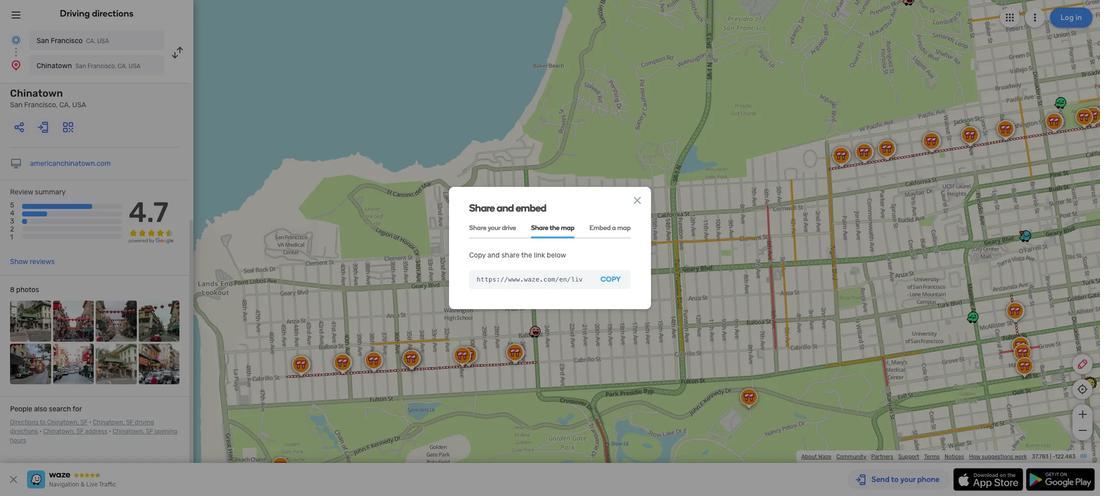 Task type: vqa. For each thing, say whether or not it's contained in the screenshot.
the bottommost police image
no



Task type: describe. For each thing, give the bounding box(es) containing it.
122.483
[[1056, 454, 1076, 460]]

share your drive
[[469, 224, 516, 231]]

how
[[970, 454, 981, 460]]

about waze link
[[802, 454, 832, 460]]

|
[[1051, 454, 1052, 460]]

terms link
[[925, 454, 940, 460]]

copy for copy
[[601, 275, 621, 284]]

chinatown inside chinatown san francisco, ca, usa
[[10, 87, 63, 99]]

1 vertical spatial ca,
[[118, 63, 127, 70]]

37.783 | -122.483
[[1033, 454, 1076, 460]]

chinatown, for chinatown, sf address
[[43, 428, 75, 435]]

driving
[[60, 8, 90, 19]]

drive
[[502, 224, 516, 231]]

location image
[[10, 59, 22, 71]]

1 vertical spatial the
[[521, 251, 532, 260]]

37.783
[[1033, 454, 1049, 460]]

zoom out image
[[1077, 425, 1089, 437]]

share the map link
[[531, 218, 575, 238]]

image 8 of chinatown, sf image
[[139, 344, 180, 385]]

community
[[837, 454, 867, 460]]

photos
[[16, 286, 39, 294]]

copy button
[[591, 270, 631, 290]]

and for copy
[[488, 251, 500, 260]]

1 vertical spatial san
[[75, 63, 86, 70]]

0 vertical spatial directions
[[92, 8, 134, 19]]

link image
[[1080, 452, 1088, 460]]

embed
[[590, 224, 611, 231]]

support
[[899, 454, 920, 460]]

directions inside chinatown, sf driving directions
[[10, 428, 38, 435]]

2 vertical spatial usa
[[72, 101, 86, 109]]

zoom in image
[[1077, 409, 1089, 421]]

about waze community partners support terms notices how suggestions work
[[802, 454, 1027, 460]]

image 1 of chinatown, sf image
[[10, 301, 51, 342]]

directions to chinatown, sf link
[[10, 419, 88, 426]]

also
[[34, 405, 47, 414]]

notices
[[945, 454, 965, 460]]

share your drive link
[[469, 218, 516, 238]]

a
[[612, 224, 616, 231]]

community link
[[837, 454, 867, 460]]

address
[[85, 428, 107, 435]]

sf for driving
[[126, 419, 133, 426]]

americanchinatown.com link
[[30, 159, 111, 168]]

copy and share the link below
[[469, 251, 566, 260]]

show reviews
[[10, 258, 55, 266]]

0 vertical spatial san
[[37, 37, 49, 45]]

0 vertical spatial francisco,
[[88, 63, 116, 70]]

search
[[49, 405, 71, 414]]

image 2 of chinatown, sf image
[[53, 301, 94, 342]]

2 vertical spatial ca,
[[59, 101, 71, 109]]

map for embed a map
[[618, 224, 631, 231]]

share for share and embed
[[469, 202, 495, 214]]

0 vertical spatial chinatown
[[37, 62, 72, 70]]

image 6 of chinatown, sf image
[[53, 344, 94, 385]]

driving
[[135, 419, 154, 426]]

embed a map link
[[590, 218, 631, 238]]

0 vertical spatial chinatown san francisco, ca, usa
[[37, 62, 141, 70]]

support link
[[899, 454, 920, 460]]

people also search for
[[10, 405, 82, 414]]

copy for copy and share the link below
[[469, 251, 486, 260]]

usa inside san francisco ca, usa
[[97, 38, 109, 45]]

image 4 of chinatown, sf image
[[139, 301, 180, 342]]

to
[[40, 419, 46, 426]]

image 3 of chinatown, sf image
[[96, 301, 137, 342]]



Task type: locate. For each thing, give the bounding box(es) containing it.
reviews
[[30, 258, 55, 266]]

sf for address
[[77, 428, 84, 435]]

share for share your drive
[[469, 224, 487, 231]]

san left francisco
[[37, 37, 49, 45]]

hours
[[10, 437, 26, 444]]

chinatown, sf driving directions link
[[10, 419, 154, 435]]

for
[[73, 405, 82, 414]]

0 vertical spatial the
[[550, 224, 560, 231]]

link
[[534, 251, 545, 260]]

and left share
[[488, 251, 500, 260]]

4
[[10, 209, 14, 218]]

2 horizontal spatial san
[[75, 63, 86, 70]]

sf inside chinatown, sf driving directions
[[126, 419, 133, 426]]

people
[[10, 405, 32, 414]]

ca, inside san francisco ca, usa
[[86, 38, 96, 45]]

chinatown, for chinatown, sf opening hours
[[113, 428, 144, 435]]

chinatown san francisco, ca, usa down san francisco ca, usa
[[37, 62, 141, 70]]

directions to chinatown, sf
[[10, 419, 88, 426]]

2 horizontal spatial usa
[[129, 63, 141, 70]]

image 7 of chinatown, sf image
[[96, 344, 137, 385]]

1 vertical spatial francisco,
[[24, 101, 58, 109]]

1 horizontal spatial san
[[37, 37, 49, 45]]

map
[[561, 224, 575, 231], [618, 224, 631, 231]]

x image
[[8, 474, 20, 486]]

san down san francisco ca, usa
[[75, 63, 86, 70]]

None field
[[469, 270, 591, 290]]

share and embed
[[469, 202, 547, 214]]

0 horizontal spatial copy
[[469, 251, 486, 260]]

5 4 3 2 1
[[10, 201, 14, 242]]

8 photos
[[10, 286, 39, 294]]

share down the embed
[[531, 224, 549, 231]]

0 horizontal spatial the
[[521, 251, 532, 260]]

san down location image
[[10, 101, 23, 109]]

how suggestions work link
[[970, 454, 1027, 460]]

2 vertical spatial san
[[10, 101, 23, 109]]

1 vertical spatial usa
[[129, 63, 141, 70]]

your
[[488, 224, 501, 231]]

live
[[86, 481, 98, 488]]

below
[[547, 251, 566, 260]]

chinatown, down search
[[47, 419, 79, 426]]

san
[[37, 37, 49, 45], [75, 63, 86, 70], [10, 101, 23, 109]]

embed a map
[[590, 224, 631, 231]]

chinatown, for chinatown, sf driving directions
[[93, 419, 125, 426]]

review summary
[[10, 188, 66, 197]]

and for share
[[497, 202, 514, 214]]

chinatown san francisco, ca, usa down location image
[[10, 87, 86, 109]]

4.7
[[129, 196, 169, 229]]

partners
[[872, 454, 894, 460]]

image 5 of chinatown, sf image
[[10, 344, 51, 385]]

sf inside chinatown, sf opening hours
[[146, 428, 153, 435]]

chinatown down francisco
[[37, 62, 72, 70]]

notices link
[[945, 454, 965, 460]]

pencil image
[[1077, 359, 1089, 371]]

chinatown, sf opening hours link
[[10, 428, 177, 444]]

chinatown san francisco, ca, usa
[[37, 62, 141, 70], [10, 87, 86, 109]]

chinatown, down directions to chinatown, sf
[[43, 428, 75, 435]]

0 vertical spatial usa
[[97, 38, 109, 45]]

ca,
[[86, 38, 96, 45], [118, 63, 127, 70], [59, 101, 71, 109]]

1 vertical spatial copy
[[601, 275, 621, 284]]

1 horizontal spatial usa
[[97, 38, 109, 45]]

san francisco ca, usa
[[37, 37, 109, 45]]

computer image
[[10, 158, 22, 170]]

0 horizontal spatial francisco,
[[24, 101, 58, 109]]

share the map
[[531, 224, 575, 231]]

directions down directions
[[10, 428, 38, 435]]

&
[[81, 481, 85, 488]]

1
[[10, 233, 13, 242]]

and up drive
[[497, 202, 514, 214]]

sf
[[80, 419, 88, 426], [126, 419, 133, 426], [77, 428, 84, 435], [146, 428, 153, 435]]

chinatown
[[37, 62, 72, 70], [10, 87, 63, 99]]

1 vertical spatial chinatown san francisco, ca, usa
[[10, 87, 86, 109]]

summary
[[35, 188, 66, 197]]

1 horizontal spatial copy
[[601, 275, 621, 284]]

map for share the map
[[561, 224, 575, 231]]

5
[[10, 201, 14, 210]]

0 horizontal spatial ca,
[[59, 101, 71, 109]]

0 horizontal spatial usa
[[72, 101, 86, 109]]

1 horizontal spatial ca,
[[86, 38, 96, 45]]

francisco,
[[88, 63, 116, 70], [24, 101, 58, 109]]

0 vertical spatial and
[[497, 202, 514, 214]]

chinatown, down driving
[[113, 428, 144, 435]]

2 horizontal spatial ca,
[[118, 63, 127, 70]]

work
[[1015, 454, 1027, 460]]

chinatown, sf address link
[[43, 428, 107, 435]]

share left your
[[469, 224, 487, 231]]

chinatown, up address on the bottom
[[93, 419, 125, 426]]

opening
[[155, 428, 177, 435]]

share inside share the map link
[[531, 224, 549, 231]]

navigation & live traffic
[[49, 481, 116, 488]]

suggestions
[[982, 454, 1014, 460]]

waze
[[819, 454, 832, 460]]

francisco
[[51, 37, 83, 45]]

the left link
[[521, 251, 532, 260]]

map up below
[[561, 224, 575, 231]]

1 vertical spatial directions
[[10, 428, 38, 435]]

1 horizontal spatial directions
[[92, 8, 134, 19]]

map right a
[[618, 224, 631, 231]]

directions right driving on the left of page
[[92, 8, 134, 19]]

the up below
[[550, 224, 560, 231]]

the
[[550, 224, 560, 231], [521, 251, 532, 260]]

chinatown,
[[47, 419, 79, 426], [93, 419, 125, 426], [43, 428, 75, 435], [113, 428, 144, 435]]

copy
[[469, 251, 486, 260], [601, 275, 621, 284]]

directions
[[10, 419, 39, 426]]

share
[[502, 251, 520, 260]]

embed
[[516, 202, 547, 214]]

x image
[[632, 194, 644, 206]]

driving directions
[[60, 8, 134, 19]]

chinatown, sf opening hours
[[10, 428, 177, 444]]

-
[[1053, 454, 1056, 460]]

americanchinatown.com
[[30, 159, 111, 168]]

chinatown, sf driving directions
[[10, 419, 154, 435]]

0 horizontal spatial san
[[10, 101, 23, 109]]

chinatown, sf address
[[43, 428, 107, 435]]

share
[[469, 202, 495, 214], [469, 224, 487, 231], [531, 224, 549, 231]]

navigation
[[49, 481, 79, 488]]

1 map from the left
[[561, 224, 575, 231]]

1 horizontal spatial francisco,
[[88, 63, 116, 70]]

chinatown, inside chinatown, sf opening hours
[[113, 428, 144, 435]]

0 vertical spatial ca,
[[86, 38, 96, 45]]

8
[[10, 286, 14, 294]]

share up share your drive
[[469, 202, 495, 214]]

traffic
[[99, 481, 116, 488]]

current location image
[[10, 34, 22, 46]]

terms
[[925, 454, 940, 460]]

1 vertical spatial and
[[488, 251, 500, 260]]

0 vertical spatial copy
[[469, 251, 486, 260]]

sf for opening
[[146, 428, 153, 435]]

2
[[10, 225, 14, 234]]

show
[[10, 258, 28, 266]]

copy inside button
[[601, 275, 621, 284]]

share inside share your drive link
[[469, 224, 487, 231]]

directions
[[92, 8, 134, 19], [10, 428, 38, 435]]

share for share the map
[[531, 224, 549, 231]]

0 horizontal spatial directions
[[10, 428, 38, 435]]

partners link
[[872, 454, 894, 460]]

0 horizontal spatial map
[[561, 224, 575, 231]]

usa
[[97, 38, 109, 45], [129, 63, 141, 70], [72, 101, 86, 109]]

1 horizontal spatial the
[[550, 224, 560, 231]]

3
[[10, 217, 14, 226]]

2 map from the left
[[618, 224, 631, 231]]

chinatown down location image
[[10, 87, 63, 99]]

1 vertical spatial chinatown
[[10, 87, 63, 99]]

chinatown, inside chinatown, sf driving directions
[[93, 419, 125, 426]]

review
[[10, 188, 33, 197]]

and
[[497, 202, 514, 214], [488, 251, 500, 260]]

about
[[802, 454, 817, 460]]

1 horizontal spatial map
[[618, 224, 631, 231]]



